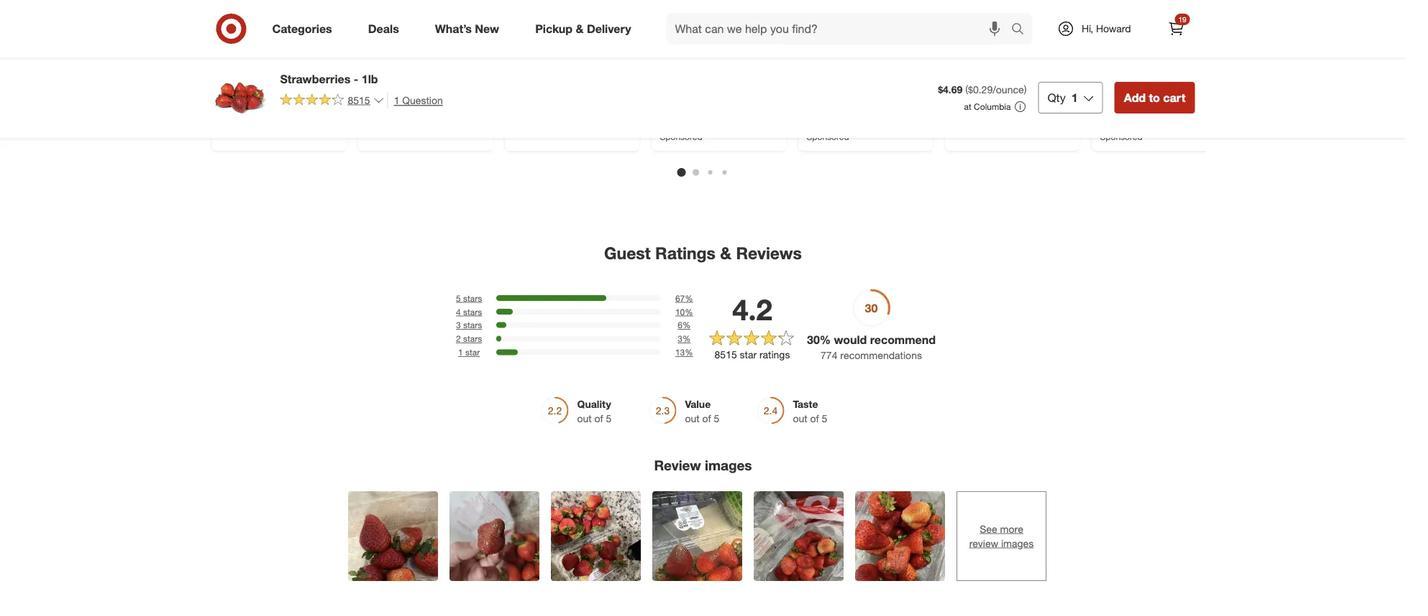 Task type: locate. For each thing, give the bounding box(es) containing it.
tepache
[[257, 106, 295, 119]]

67
[[675, 293, 685, 304]]

12 right tepache
[[304, 106, 315, 119]]

1 of from the left
[[595, 412, 603, 425]]

2 oz from the left
[[467, 106, 477, 119]]

67 %
[[675, 293, 693, 304]]

3 12 from the left
[[1029, 106, 1041, 119]]

0 horizontal spatial 1
[[394, 94, 400, 106]]

bolthouse farms strawberry banana - 15.2 fl oz image
[[807, 0, 925, 73]]

out inside value out of 5
[[685, 412, 700, 425]]

5 inside quality out of 5
[[606, 412, 612, 425]]

12 inside $2.79 de la calle tropical ponche tepache - 12 fl oz
[[304, 106, 315, 119]]

2 horizontal spatial 12
[[1029, 106, 1041, 119]]

0 horizontal spatial sponsored
[[660, 132, 703, 142]]

1 horizontal spatial star
[[740, 349, 757, 361]]

oz for olipop cherry cola prebiotic soda - 12 fl oz
[[1051, 106, 1062, 119]]

1 sponsored from the left
[[660, 132, 703, 142]]

13
[[675, 347, 685, 358]]

images inside see more review images
[[1001, 538, 1034, 550]]

1 out from the left
[[577, 412, 592, 425]]

1 horizontal spatial $2.49
[[953, 81, 978, 94]]

1 oz from the left
[[326, 106, 337, 119]]

$2.49 inside $2.49 olipop cherry cola prebiotic soda - 12 fl oz
[[953, 81, 978, 94]]

categories
[[272, 22, 332, 36]]

$4.69 ( $0.29 /ounce )
[[938, 84, 1027, 96]]

1 horizontal spatial &
[[720, 243, 732, 263]]

5 inside 'taste out of 5'
[[822, 412, 827, 425]]

5 down quality
[[606, 412, 612, 425]]

stars for 3 stars
[[463, 320, 482, 331]]

2 stars from the top
[[463, 307, 482, 317]]

5 inside value out of 5
[[714, 412, 720, 425]]

blend
[[728, 106, 755, 119]]

olipop
[[366, 94, 403, 106], [953, 94, 990, 106]]

8515 link
[[280, 92, 385, 110]]

out for quality out of 5
[[577, 412, 592, 425]]

oz down qty
[[1051, 106, 1062, 119]]

of down quality
[[595, 412, 603, 425]]

stars for 5 stars
[[463, 293, 482, 304]]

12 for olipop classic grape sparkling tonic - 12 fl oz
[[445, 106, 456, 119]]

sponsored down the organic
[[660, 132, 703, 142]]

of inside value out of 5
[[702, 412, 711, 425]]

quality out of 5
[[577, 398, 612, 425]]

star left ratings
[[740, 349, 757, 361]]

$2.49 olipop cherry cola prebiotic soda - 12 fl oz
[[953, 81, 1062, 119]]

fl inside the "$2.49 olipop classic grape sparkling tonic - 12 fl oz"
[[459, 106, 464, 119]]

1 right qty
[[1072, 91, 1078, 105]]

de la calle tropical ponche tepache - 12 fl oz image
[[220, 0, 338, 73]]

0 horizontal spatial 12
[[304, 106, 315, 119]]

of inside quality out of 5
[[595, 412, 603, 425]]

% inside 30 % would recommend 774 recommendations
[[820, 333, 831, 347]]

1 horizontal spatial images
[[1001, 538, 1034, 550]]

$2.49 olipop classic grape sparkling tonic - 12 fl oz
[[366, 81, 477, 119]]

0 horizontal spatial 8515
[[348, 94, 370, 106]]

out down 'value'
[[685, 412, 700, 425]]

12
[[304, 106, 315, 119], [445, 106, 456, 119], [1029, 106, 1041, 119]]

1 horizontal spatial 3
[[678, 334, 683, 345]]

at columbia
[[964, 101, 1011, 112]]

de la calle pineapple chili tepache - 12 fl oz image
[[513, 0, 631, 73]]

% down the 10 %
[[683, 320, 691, 331]]

see more review images button
[[957, 492, 1047, 582]]

sponsored inside $3.39 bolthouse farms perfectly protein vanilla chai tea - 15.2oz sponsored
[[1100, 132, 1143, 142]]

2 horizontal spatial oz
[[1051, 106, 1062, 119]]

1 olipop from the left
[[366, 94, 403, 106]]

images down more
[[1001, 538, 1034, 550]]

out down quality
[[577, 412, 592, 425]]

$3.39 bolthouse farms perfectly protein vanilla chai tea - 15.2oz sponsored
[[1100, 81, 1206, 142]]

guest review image 1 of 12, zoom in image
[[348, 492, 438, 582]]

1 vertical spatial images
[[1001, 538, 1034, 550]]

0 horizontal spatial star
[[465, 347, 480, 358]]

% up the 774
[[820, 333, 831, 347]]

0 vertical spatial 3
[[456, 320, 461, 331]]

3 stars from the top
[[463, 320, 482, 331]]

3 oz from the left
[[1051, 106, 1062, 119]]

5 for taste out of 5
[[822, 412, 827, 425]]

774
[[821, 349, 838, 362]]

pickup & delivery link
[[523, 13, 649, 45]]

ponche
[[220, 106, 254, 119]]

cola
[[1026, 94, 1047, 106]]

- right tonic
[[438, 106, 442, 119]]

stars up the "1 star"
[[463, 334, 482, 345]]

1 horizontal spatial 12
[[445, 106, 456, 119]]

12.8oz/4ct
[[667, 132, 714, 144]]

12 right soda
[[1029, 106, 1041, 119]]

olipop inside the "$2.49 olipop classic grape sparkling tonic - 12 fl oz"
[[366, 94, 403, 106]]

0 horizontal spatial 3
[[456, 320, 461, 331]]

olipop for sparkling
[[366, 94, 403, 106]]

taste out of 5
[[793, 398, 827, 425]]

out down taste
[[793, 412, 808, 425]]

out inside quality out of 5
[[577, 412, 592, 425]]

stars up 4 stars
[[463, 293, 482, 304]]

2 $2.49 from the left
[[953, 81, 978, 94]]

1 horizontal spatial sponsored
[[807, 132, 849, 142]]

more
[[1000, 523, 1023, 536]]

out inside 'taste out of 5'
[[793, 412, 808, 425]]

1
[[1072, 91, 1078, 105], [394, 94, 400, 106], [458, 347, 463, 358]]

1 horizontal spatial 8515
[[715, 349, 737, 361]]

of
[[595, 412, 603, 425], [702, 412, 711, 425], [810, 412, 819, 425]]

of inside 'taste out of 5'
[[810, 412, 819, 425]]

ratings
[[760, 349, 790, 361]]

images right review
[[705, 458, 752, 474]]

5 up 4
[[456, 293, 461, 304]]

$2.49 inside the "$2.49 olipop classic grape sparkling tonic - 12 fl oz"
[[366, 81, 391, 94]]

% up the 10 %
[[685, 293, 693, 304]]

sponsored right pack
[[807, 132, 849, 142]]

sponsored down perfectly
[[1100, 132, 1143, 142]]

fl inside $2.49 olipop cherry cola prebiotic soda - 12 fl oz
[[1043, 106, 1049, 119]]

& right the pickup
[[576, 22, 584, 36]]

8515 down '1lb'
[[348, 94, 370, 106]]

0 horizontal spatial olipop
[[366, 94, 403, 106]]

%
[[685, 293, 693, 304], [685, 307, 693, 317], [683, 320, 691, 331], [820, 333, 831, 347], [683, 334, 691, 345], [685, 347, 693, 358]]

olipop inside $2.49 olipop cherry cola prebiotic soda - 12 fl oz
[[953, 94, 990, 106]]

recommend
[[870, 333, 936, 347]]

1 horizontal spatial 1
[[458, 347, 463, 358]]

$4.69
[[938, 84, 963, 96]]

1 stars from the top
[[463, 293, 482, 304]]

3 of from the left
[[810, 412, 819, 425]]

cherry
[[993, 94, 1023, 106]]

2 of from the left
[[702, 412, 711, 425]]

star
[[465, 347, 480, 358], [740, 349, 757, 361]]

fl right tropical
[[318, 106, 323, 119]]

guest review image 5 of 12, zoom in image
[[754, 492, 844, 582]]

stars up '2 stars'
[[463, 320, 482, 331]]

4 stars from the top
[[463, 334, 482, 345]]

8515 right 13 %
[[715, 349, 737, 361]]

oz down strawberries - 1lb
[[326, 106, 337, 119]]

% up 13 %
[[683, 334, 691, 345]]

0 horizontal spatial fl
[[318, 106, 323, 119]]

0 horizontal spatial oz
[[326, 106, 337, 119]]

at
[[964, 101, 972, 112]]

$2.49 for olipop cherry cola prebiotic soda - 12 fl oz
[[953, 81, 978, 94]]

image of strawberries - 1lb image
[[211, 69, 269, 127]]

12 right tonic
[[445, 106, 456, 119]]

fl right tonic
[[459, 106, 464, 119]]

guest review image 2 of 12, zoom in image
[[450, 492, 539, 582]]

star for 1
[[465, 347, 480, 358]]

of for value
[[702, 412, 711, 425]]

out
[[577, 412, 592, 425], [685, 412, 700, 425], [793, 412, 808, 425]]

2 horizontal spatial 1
[[1072, 91, 1078, 105]]

protein
[[1143, 106, 1175, 119]]

fl inside $2.79 de la calle tropical ponche tepache - 12 fl oz
[[318, 106, 323, 119]]

oz inside the "$2.49 olipop classic grape sparkling tonic - 12 fl oz"
[[467, 106, 477, 119]]

2 horizontal spatial sponsored
[[1100, 132, 1143, 142]]

pouches
[[717, 132, 756, 144]]

3 down 4
[[456, 320, 461, 331]]

add to cart button
[[1115, 82, 1195, 114]]

5 up review images
[[714, 412, 720, 425]]

4 stars
[[456, 307, 482, 317]]

0 horizontal spatial $2.49
[[366, 81, 391, 94]]

0 horizontal spatial images
[[705, 458, 752, 474]]

organic
[[660, 106, 695, 119]]

$2.49
[[366, 81, 391, 94], [953, 81, 978, 94]]

2 horizontal spatial fl
[[1043, 106, 1049, 119]]

1 12 from the left
[[304, 106, 315, 119]]

3
[[456, 320, 461, 331], [678, 334, 683, 345]]

$2.79
[[220, 81, 244, 94]]

19 link
[[1161, 13, 1192, 45]]

% for 3
[[683, 334, 691, 345]]

8515
[[348, 94, 370, 106], [715, 349, 737, 361]]

3 out from the left
[[793, 412, 808, 425]]

1 horizontal spatial olipop
[[953, 94, 990, 106]]

1 fl from the left
[[318, 106, 323, 119]]

8515 for 8515 star ratings
[[715, 349, 737, 361]]

1 down the 2
[[458, 347, 463, 358]]

what's new link
[[423, 13, 517, 45]]

stars down 5 stars
[[463, 307, 482, 317]]

farm
[[723, 94, 746, 106]]

% up 6 % at the left bottom
[[685, 307, 693, 317]]

0 vertical spatial images
[[705, 458, 752, 474]]

de
[[220, 94, 232, 106]]

bolthouse farms perfectly protein vanilla chai tea - 15.2oz image
[[1100, 0, 1218, 73]]

12 inside $2.49 olipop cherry cola prebiotic soda - 12 fl oz
[[1029, 106, 1041, 119]]

% for 6
[[683, 320, 691, 331]]

1 left the classic
[[394, 94, 400, 106]]

% for 13
[[685, 347, 693, 358]]

0 horizontal spatial of
[[595, 412, 603, 425]]

0 vertical spatial &
[[576, 22, 584, 36]]

perfectly
[[1100, 106, 1140, 119]]

12 inside the "$2.49 olipop classic grape sparkling tonic - 12 fl oz"
[[445, 106, 456, 119]]

qty
[[1048, 91, 1066, 105]]

- inside $2.79 de la calle tropical ponche tepache - 12 fl oz
[[297, 106, 301, 119]]

fl
[[318, 106, 323, 119], [459, 106, 464, 119], [1043, 106, 1049, 119]]

0 vertical spatial 8515
[[348, 94, 370, 106]]

- right tea
[[1142, 119, 1146, 132]]

2 fl from the left
[[459, 106, 464, 119]]

1 question
[[394, 94, 443, 106]]

prebiotic
[[953, 106, 993, 119]]

- right tepache
[[297, 106, 301, 119]]

once upon a farm organic smart blend kids' snack variety pack - 12.8oz/4ct pouches
[[660, 94, 772, 144]]

5 down the 774
[[822, 412, 827, 425]]

1 horizontal spatial of
[[702, 412, 711, 425]]

0 horizontal spatial &
[[576, 22, 584, 36]]

0 horizontal spatial out
[[577, 412, 592, 425]]

1 horizontal spatial oz
[[467, 106, 477, 119]]

of for taste
[[810, 412, 819, 425]]

2 12 from the left
[[445, 106, 456, 119]]

2 horizontal spatial out
[[793, 412, 808, 425]]

3 for 3 stars
[[456, 320, 461, 331]]

oz right tonic
[[467, 106, 477, 119]]

taste
[[793, 398, 818, 411]]

2 horizontal spatial of
[[810, 412, 819, 425]]

15.2oz
[[1148, 119, 1178, 132]]

1 vertical spatial 8515
[[715, 349, 737, 361]]

1 horizontal spatial out
[[685, 412, 700, 425]]

stars for 4 stars
[[463, 307, 482, 317]]

of for quality
[[595, 412, 603, 425]]

$2.49 for olipop classic grape sparkling tonic - 12 fl oz
[[366, 81, 391, 94]]

- left 12.8oz/4ct
[[660, 132, 664, 144]]

- right soda
[[1023, 106, 1027, 119]]

fl down qty
[[1043, 106, 1049, 119]]

& right ratings
[[720, 243, 732, 263]]

star down '2 stars'
[[465, 347, 480, 358]]

3 sponsored from the left
[[1100, 132, 1143, 142]]

add to cart
[[1124, 91, 1186, 105]]

deals link
[[356, 13, 417, 45]]

oz inside $2.49 olipop cherry cola prebiotic soda - 12 fl oz
[[1051, 106, 1062, 119]]

2 out from the left
[[685, 412, 700, 425]]

pack
[[749, 119, 772, 132]]

of down 'value'
[[702, 412, 711, 425]]

images
[[705, 458, 752, 474], [1001, 538, 1034, 550]]

1 horizontal spatial fl
[[459, 106, 464, 119]]

5
[[456, 293, 461, 304], [606, 412, 612, 425], [714, 412, 720, 425], [822, 412, 827, 425]]

oz inside $2.79 de la calle tropical ponche tepache - 12 fl oz
[[326, 106, 337, 119]]

$2.49 up at
[[953, 81, 978, 94]]

(
[[965, 84, 968, 96]]

stars
[[463, 293, 482, 304], [463, 307, 482, 317], [463, 320, 482, 331], [463, 334, 482, 345]]

bolthouse
[[1100, 94, 1146, 106]]

2 olipop from the left
[[953, 94, 990, 106]]

$2.49 up sparkling
[[366, 81, 391, 94]]

3 fl from the left
[[1043, 106, 1049, 119]]

of down taste
[[810, 412, 819, 425]]

/ounce
[[993, 84, 1024, 96]]

1 vertical spatial 3
[[678, 334, 683, 345]]

$2.79 de la calle tropical ponche tepache - 12 fl oz
[[220, 81, 337, 119]]

1 $2.49 from the left
[[366, 81, 391, 94]]

- inside $2.49 olipop cherry cola prebiotic soda - 12 fl oz
[[1023, 106, 1027, 119]]

% for 10
[[685, 307, 693, 317]]

8515 for 8515
[[348, 94, 370, 106]]

% down 3 %
[[685, 347, 693, 358]]

3 up 13
[[678, 334, 683, 345]]



Task type: describe. For each thing, give the bounding box(es) containing it.
olipop classic grape sparkling tonic - 12 fl oz image
[[366, 0, 484, 73]]

1 for 1 question
[[394, 94, 400, 106]]

out for taste out of 5
[[793, 412, 808, 425]]

farms
[[1149, 94, 1176, 106]]

to
[[1149, 91, 1160, 105]]

- inside $3.39 bolthouse farms perfectly protein vanilla chai tea - 15.2oz sponsored
[[1142, 119, 1146, 132]]

- left '1lb'
[[354, 72, 358, 86]]

value
[[685, 398, 711, 411]]

4
[[456, 307, 461, 317]]

1 question link
[[387, 92, 443, 109]]

pickup
[[535, 22, 573, 36]]

would
[[834, 333, 867, 347]]

see
[[980, 523, 997, 536]]

vanilla
[[1178, 106, 1206, 119]]

out for value out of 5
[[685, 412, 700, 425]]

fl for $2.49 olipop cherry cola prebiotic soda - 12 fl oz
[[1043, 106, 1049, 119]]

pickup & delivery
[[535, 22, 631, 36]]

variety
[[716, 119, 746, 132]]

columbia
[[974, 101, 1011, 112]]

snack
[[685, 119, 713, 132]]

sponsored link
[[807, 0, 925, 142]]

olipop for prebiotic
[[953, 94, 990, 106]]

13 %
[[675, 347, 693, 358]]

see more review images
[[969, 523, 1034, 550]]

- inside 'once upon a farm organic smart blend kids' snack variety pack - 12.8oz/4ct pouches'
[[660, 132, 664, 144]]

guest review image 6 of 12, zoom in image
[[855, 492, 945, 582]]

$3.39
[[1100, 81, 1125, 94]]

hi,
[[1082, 22, 1093, 35]]

oz for olipop classic grape sparkling tonic - 12 fl oz
[[467, 106, 477, 119]]

calle
[[249, 94, 272, 106]]

quality
[[577, 398, 611, 411]]

a
[[714, 94, 720, 106]]

search button
[[1005, 13, 1039, 47]]

categories link
[[260, 13, 350, 45]]

)
[[1024, 84, 1027, 96]]

guest review image 3 of 12, zoom in image
[[551, 492, 641, 582]]

reviews
[[736, 243, 802, 263]]

strawberries - 1lb
[[280, 72, 378, 86]]

fl for $2.49 olipop classic grape sparkling tonic - 12 fl oz
[[459, 106, 464, 119]]

4.2
[[732, 293, 772, 328]]

guest
[[604, 243, 651, 263]]

2
[[456, 334, 461, 345]]

once upon a farm organic smart blend kids' snack variety pack - 12.8oz/4ct pouches image
[[660, 0, 778, 73]]

5 for value out of 5
[[714, 412, 720, 425]]

3 %
[[678, 334, 691, 345]]

- inside the "$2.49 olipop classic grape sparkling tonic - 12 fl oz"
[[438, 106, 442, 119]]

once
[[660, 94, 684, 106]]

strawberries
[[280, 72, 351, 86]]

tea
[[1123, 119, 1139, 132]]

What can we help you find? suggestions appear below search field
[[666, 13, 1015, 45]]

% for 67
[[685, 293, 693, 304]]

$0.29
[[968, 84, 993, 96]]

tonic
[[412, 106, 435, 119]]

grape
[[441, 94, 469, 106]]

what's
[[435, 22, 472, 36]]

10 %
[[675, 307, 693, 317]]

12 for olipop cherry cola prebiotic soda - 12 fl oz
[[1029, 106, 1041, 119]]

5 stars
[[456, 293, 482, 304]]

stars for 2 stars
[[463, 334, 482, 345]]

qty 1
[[1048, 91, 1078, 105]]

5 for quality out of 5
[[606, 412, 612, 425]]

classic
[[406, 94, 438, 106]]

30
[[807, 333, 820, 347]]

new
[[475, 22, 499, 36]]

% for 30
[[820, 333, 831, 347]]

review
[[969, 538, 998, 550]]

hi, howard
[[1082, 22, 1131, 35]]

1 for 1 star
[[458, 347, 463, 358]]

what's new
[[435, 22, 499, 36]]

smart
[[698, 106, 726, 119]]

ratings
[[655, 243, 716, 263]]

10
[[675, 307, 685, 317]]

sparkling
[[366, 106, 409, 119]]

guest ratings & reviews
[[604, 243, 802, 263]]

2 sponsored from the left
[[807, 132, 849, 142]]

question
[[402, 94, 443, 106]]

6 %
[[678, 320, 691, 331]]

olipop cherry cola prebiotic soda - 12 fl oz image
[[953, 0, 1071, 73]]

1 vertical spatial &
[[720, 243, 732, 263]]

la
[[235, 94, 246, 106]]

3 stars
[[456, 320, 482, 331]]

upon
[[687, 94, 712, 106]]

1 star
[[458, 347, 480, 358]]

30 % would recommend 774 recommendations
[[807, 333, 936, 362]]

3 for 3 %
[[678, 334, 683, 345]]

1lb
[[362, 72, 378, 86]]

guest review image 4 of 12, zoom in image
[[652, 492, 742, 582]]

kids'
[[660, 119, 682, 132]]

19
[[1178, 15, 1186, 24]]

8515 star ratings
[[715, 349, 790, 361]]

recommendations
[[840, 349, 922, 362]]

soda
[[996, 106, 1020, 119]]

star for 8515
[[740, 349, 757, 361]]

tropical
[[274, 94, 309, 106]]

delivery
[[587, 22, 631, 36]]

deals
[[368, 22, 399, 36]]



Task type: vqa. For each thing, say whether or not it's contained in the screenshot.
5 within the the quality out of 5
yes



